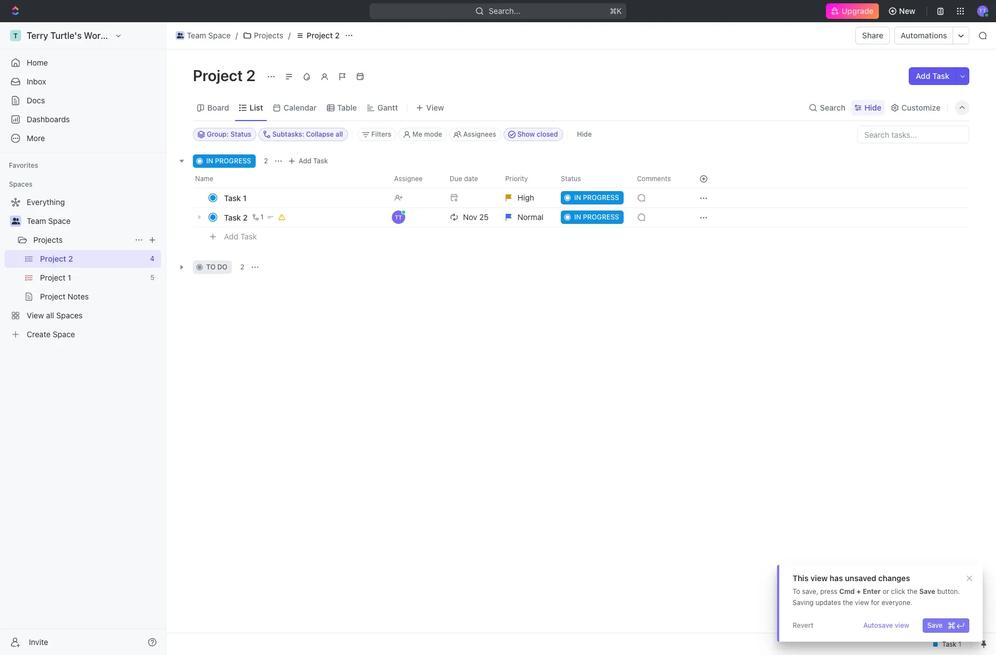 Task type: vqa. For each thing, say whether or not it's contained in the screenshot.
row group
no



Task type: locate. For each thing, give the bounding box(es) containing it.
add task button down task 2
[[219, 230, 261, 244]]

all up create space
[[46, 311, 54, 320]]

1 horizontal spatial status
[[561, 175, 581, 183]]

1 right task 2
[[261, 213, 264, 221]]

1 vertical spatial spaces
[[56, 311, 83, 320]]

1 for task 1
[[243, 193, 247, 203]]

0 horizontal spatial team space link
[[27, 212, 159, 230]]

normal button
[[499, 207, 554, 227]]

revert button
[[788, 619, 818, 633]]

me mode
[[413, 130, 442, 138]]

list link
[[248, 100, 263, 115]]

inbox link
[[4, 73, 161, 91]]

status inside status "dropdown button"
[[561, 175, 581, 183]]

1 horizontal spatial the
[[908, 588, 918, 596]]

customize
[[902, 103, 941, 112]]

tt button
[[974, 2, 992, 20], [388, 207, 443, 227]]

1 vertical spatial add
[[299, 157, 312, 165]]

0 horizontal spatial projects link
[[33, 231, 130, 249]]

project for 'project notes' link
[[40, 292, 65, 301]]

terry
[[27, 31, 48, 41]]

0 vertical spatial save
[[920, 588, 936, 596]]

for
[[871, 599, 880, 607]]

0 horizontal spatial 1
[[68, 273, 71, 282]]

unsaved
[[845, 574, 877, 583]]

0 vertical spatial the
[[908, 588, 918, 596]]

this
[[793, 574, 809, 583]]

share
[[863, 31, 884, 40]]

1 vertical spatial user group image
[[11, 218, 20, 225]]

2 vertical spatial view
[[895, 622, 910, 630]]

1 vertical spatial team
[[27, 216, 46, 226]]

all right collapse
[[336, 130, 343, 138]]

0 vertical spatial hide
[[865, 103, 882, 112]]

task 2
[[224, 213, 248, 222]]

0 vertical spatial team space link
[[173, 29, 233, 42]]

add task
[[916, 71, 950, 81], [299, 157, 328, 165], [224, 232, 257, 241]]

filters button
[[358, 128, 397, 141]]

view inside button
[[895, 622, 910, 630]]

the right click on the bottom of the page
[[908, 588, 918, 596]]

create space link
[[4, 326, 159, 344]]

1 vertical spatial in progress
[[574, 194, 619, 202]]

task down task 1
[[224, 213, 241, 222]]

1 button
[[250, 212, 265, 223]]

1 vertical spatial projects
[[33, 235, 63, 245]]

task 1
[[224, 193, 247, 203]]

1 horizontal spatial projects link
[[240, 29, 286, 42]]

1 vertical spatial status
[[561, 175, 581, 183]]

hide right closed
[[577, 130, 592, 138]]

view inside view button
[[426, 103, 444, 112]]

customize button
[[887, 100, 944, 115]]

1 vertical spatial save
[[928, 622, 943, 630]]

0 horizontal spatial add task button
[[219, 230, 261, 244]]

0 horizontal spatial add
[[224, 232, 238, 241]]

0 horizontal spatial spaces
[[9, 180, 32, 189]]

home
[[27, 58, 48, 67]]

board link
[[205, 100, 229, 115]]

projects inside sidebar navigation
[[33, 235, 63, 245]]

view up 'save,'
[[811, 574, 828, 583]]

1 up project notes
[[68, 273, 71, 282]]

view up create
[[27, 311, 44, 320]]

0 horizontal spatial team
[[27, 216, 46, 226]]

0 vertical spatial 1
[[243, 193, 247, 203]]

2 horizontal spatial project 2
[[307, 31, 340, 40]]

assignee
[[394, 175, 423, 183]]

1 vertical spatial progress
[[583, 194, 619, 202]]

0 vertical spatial project 2 link
[[293, 29, 343, 42]]

invite
[[29, 638, 48, 647]]

+
[[857, 588, 861, 596]]

upgrade
[[842, 6, 874, 16]]

1 up task 2
[[243, 193, 247, 203]]

more
[[27, 133, 45, 143]]

tree containing everything
[[4, 194, 161, 344]]

project 1
[[40, 273, 71, 282]]

2 vertical spatial progress
[[583, 213, 619, 221]]

view for this
[[811, 574, 828, 583]]

1 horizontal spatial all
[[336, 130, 343, 138]]

add down task 2
[[224, 232, 238, 241]]

0 horizontal spatial hide
[[577, 130, 592, 138]]

status right "priority" dropdown button
[[561, 175, 581, 183]]

0 vertical spatial tt
[[980, 7, 987, 14]]

hide inside hide button
[[577, 130, 592, 138]]

2 vertical spatial in progress
[[574, 213, 619, 221]]

view for view all spaces
[[27, 311, 44, 320]]

2 vertical spatial project 2
[[40, 254, 73, 264]]

1 horizontal spatial add task
[[299, 157, 328, 165]]

0 horizontal spatial tt button
[[388, 207, 443, 227]]

hide button
[[573, 128, 596, 141]]

in progress for normal
[[574, 213, 619, 221]]

1 horizontal spatial add task button
[[285, 155, 333, 168]]

1 horizontal spatial projects
[[254, 31, 283, 40]]

favorites
[[9, 161, 38, 170]]

or
[[883, 588, 889, 596]]

0 vertical spatial space
[[208, 31, 231, 40]]

0 horizontal spatial all
[[46, 311, 54, 320]]

1 vertical spatial tt
[[395, 214, 402, 221]]

1 horizontal spatial team
[[187, 31, 206, 40]]

view up the mode
[[426, 103, 444, 112]]

1 vertical spatial team space
[[27, 216, 71, 226]]

0 vertical spatial view
[[426, 103, 444, 112]]

0 horizontal spatial tt
[[395, 214, 402, 221]]

1 horizontal spatial 1
[[243, 193, 247, 203]]

project for the bottommost the project 2 link
[[40, 254, 66, 264]]

2 / from the left
[[288, 31, 291, 40]]

0 vertical spatial team
[[187, 31, 206, 40]]

0 horizontal spatial view
[[27, 311, 44, 320]]

create space
[[27, 330, 75, 339]]

dashboards
[[27, 115, 70, 124]]

view
[[426, 103, 444, 112], [27, 311, 44, 320]]

high button
[[499, 188, 554, 208]]

1 vertical spatial view
[[27, 311, 44, 320]]

me mode button
[[399, 128, 447, 141]]

automations
[[901, 31, 948, 40]]

hide right search
[[865, 103, 882, 112]]

5
[[150, 274, 155, 282]]

2 horizontal spatial 1
[[261, 213, 264, 221]]

terry turtle's workspace
[[27, 31, 130, 41]]

favorites button
[[4, 159, 43, 172]]

0 horizontal spatial add task
[[224, 232, 257, 241]]

view down everyone. at the bottom right
[[895, 622, 910, 630]]

1 horizontal spatial project 2
[[193, 66, 259, 85]]

tree
[[4, 194, 161, 344]]

1 vertical spatial tt button
[[388, 207, 443, 227]]

closed
[[537, 130, 558, 138]]

progress
[[215, 157, 251, 165], [583, 194, 619, 202], [583, 213, 619, 221]]

0 vertical spatial spaces
[[9, 180, 32, 189]]

progress for normal
[[583, 213, 619, 221]]

hide
[[865, 103, 882, 112], [577, 130, 592, 138]]

create
[[27, 330, 51, 339]]

Search tasks... text field
[[858, 126, 969, 143]]

status
[[231, 130, 251, 138], [561, 175, 581, 183]]

2 vertical spatial in
[[574, 213, 581, 221]]

save,
[[802, 588, 819, 596]]

1 vertical spatial all
[[46, 311, 54, 320]]

0 vertical spatial projects link
[[240, 29, 286, 42]]

team
[[187, 31, 206, 40], [27, 216, 46, 226]]

/
[[236, 31, 238, 40], [288, 31, 291, 40]]

task up task 2
[[224, 193, 241, 203]]

save left button.
[[920, 588, 936, 596]]

terry turtle's workspace, , element
[[10, 30, 21, 41]]

1 inside sidebar navigation
[[68, 273, 71, 282]]

project for project 1 link
[[40, 273, 65, 282]]

2 vertical spatial add
[[224, 232, 238, 241]]

in progress button for high
[[554, 188, 631, 208]]

spaces down favorites button
[[9, 180, 32, 189]]

in
[[206, 157, 213, 165], [574, 194, 581, 202], [574, 213, 581, 221]]

status right group:
[[231, 130, 251, 138]]

all inside sidebar navigation
[[46, 311, 54, 320]]

0 horizontal spatial project 2
[[40, 254, 73, 264]]

0 vertical spatial view
[[811, 574, 828, 583]]

notes
[[68, 292, 89, 301]]

2 horizontal spatial view
[[895, 622, 910, 630]]

user group image inside sidebar navigation
[[11, 218, 20, 225]]

0 horizontal spatial team space
[[27, 216, 71, 226]]

high
[[518, 193, 534, 202]]

0 vertical spatial status
[[231, 130, 251, 138]]

group:
[[207, 130, 229, 138]]

subtasks: collapse all
[[272, 130, 343, 138]]

2 in progress button from the top
[[554, 207, 631, 227]]

add up customize
[[916, 71, 931, 81]]

click
[[891, 588, 906, 596]]

the down cmd
[[843, 599, 853, 607]]

projects link
[[240, 29, 286, 42], [33, 231, 130, 249]]

0 vertical spatial user group image
[[177, 33, 184, 38]]

team inside sidebar navigation
[[27, 216, 46, 226]]

2 inside sidebar navigation
[[68, 254, 73, 264]]

view down +
[[855, 599, 869, 607]]

team space
[[187, 31, 231, 40], [27, 216, 71, 226]]

2 horizontal spatial add task
[[916, 71, 950, 81]]

2 vertical spatial 1
[[68, 273, 71, 282]]

more button
[[4, 130, 161, 147]]

1 vertical spatial view
[[855, 599, 869, 607]]

1 in progress button from the top
[[554, 188, 631, 208]]

2 vertical spatial add task button
[[219, 230, 261, 244]]

view inside view all spaces link
[[27, 311, 44, 320]]

gantt
[[378, 103, 398, 112]]

search
[[820, 103, 846, 112]]

autosave view
[[864, 622, 910, 630]]

1 horizontal spatial /
[[288, 31, 291, 40]]

user group image
[[177, 33, 184, 38], [11, 218, 20, 225]]

add task up customize
[[916, 71, 950, 81]]

1 vertical spatial add task button
[[285, 155, 333, 168]]

space
[[208, 31, 231, 40], [48, 216, 71, 226], [53, 330, 75, 339]]

add up name dropdown button
[[299, 157, 312, 165]]

1 horizontal spatial hide
[[865, 103, 882, 112]]

1 horizontal spatial team space link
[[173, 29, 233, 42]]

calendar
[[284, 103, 317, 112]]

1 horizontal spatial tt button
[[974, 2, 992, 20]]

everyone.
[[882, 599, 913, 607]]

button.
[[938, 588, 960, 596]]

1 inside button
[[261, 213, 264, 221]]

1 horizontal spatial add
[[299, 157, 312, 165]]

0 vertical spatial add
[[916, 71, 931, 81]]

1 vertical spatial 1
[[261, 213, 264, 221]]

1 vertical spatial in
[[574, 194, 581, 202]]

mode
[[424, 130, 442, 138]]

add task button up name dropdown button
[[285, 155, 333, 168]]

spaces down project notes
[[56, 311, 83, 320]]

cmd
[[840, 588, 855, 596]]

0 horizontal spatial user group image
[[11, 218, 20, 225]]

add task down task 2
[[224, 232, 257, 241]]

add task button up customize
[[909, 67, 956, 85]]

add task down subtasks: collapse all
[[299, 157, 328, 165]]

0 horizontal spatial projects
[[33, 235, 63, 245]]

save down button.
[[928, 622, 943, 630]]

0 horizontal spatial project 2 link
[[40, 250, 146, 268]]

1 vertical spatial hide
[[577, 130, 592, 138]]

inbox
[[27, 77, 46, 86]]

2 vertical spatial add task
[[224, 232, 257, 241]]

0 horizontal spatial the
[[843, 599, 853, 607]]



Task type: describe. For each thing, give the bounding box(es) containing it.
this view has unsaved changes to save, press cmd + enter or click the save button. saving updates the view for everyone.
[[793, 574, 960, 607]]

t
[[13, 31, 18, 40]]

search button
[[806, 100, 849, 115]]

due date button
[[443, 170, 499, 188]]

0 vertical spatial tt button
[[974, 2, 992, 20]]

⌘k
[[610, 6, 622, 16]]

do
[[217, 263, 227, 271]]

0 vertical spatial in progress
[[206, 157, 251, 165]]

2 vertical spatial space
[[53, 330, 75, 339]]

workspace
[[84, 31, 130, 41]]

in progress for high
[[574, 194, 619, 202]]

assignee button
[[388, 170, 443, 188]]

collapse
[[306, 130, 334, 138]]

turtle's
[[50, 31, 82, 41]]

show
[[518, 130, 535, 138]]

0 vertical spatial projects
[[254, 31, 283, 40]]

1 horizontal spatial user group image
[[177, 33, 184, 38]]

home link
[[4, 54, 161, 72]]

priority
[[505, 175, 528, 183]]

0 vertical spatial team space
[[187, 31, 231, 40]]

in progress button for normal
[[554, 207, 631, 227]]

comments button
[[631, 170, 686, 188]]

project 1 link
[[40, 269, 146, 287]]

1 vertical spatial project 2 link
[[40, 250, 146, 268]]

list
[[250, 103, 263, 112]]

save inside the this view has unsaved changes to save, press cmd + enter or click the save button. saving updates the view for everyone.
[[920, 588, 936, 596]]

project 2 inside sidebar navigation
[[40, 254, 73, 264]]

1 for project 1
[[68, 273, 71, 282]]

normal
[[518, 212, 544, 222]]

to
[[206, 263, 216, 271]]

task down collapse
[[313, 157, 328, 165]]

1 vertical spatial team space link
[[27, 212, 159, 230]]

priority button
[[499, 170, 554, 188]]

project notes link
[[40, 288, 159, 306]]

sidebar navigation
[[0, 22, 168, 656]]

project notes
[[40, 292, 89, 301]]

to
[[793, 588, 800, 596]]

view button
[[412, 100, 448, 115]]

due date
[[450, 175, 478, 183]]

1 horizontal spatial tt
[[980, 7, 987, 14]]

autosave view button
[[859, 619, 914, 633]]

docs
[[27, 96, 45, 105]]

task up customize
[[933, 71, 950, 81]]

0 vertical spatial all
[[336, 130, 343, 138]]

0 vertical spatial add task
[[916, 71, 950, 81]]

1 horizontal spatial spaces
[[56, 311, 83, 320]]

tree inside sidebar navigation
[[4, 194, 161, 344]]

filters
[[371, 130, 391, 138]]

assignees button
[[450, 128, 501, 141]]

hide inside hide dropdown button
[[865, 103, 882, 112]]

1 vertical spatial the
[[843, 599, 853, 607]]

me
[[413, 130, 422, 138]]

status button
[[554, 170, 631, 188]]

updates
[[816, 599, 841, 607]]

subtasks:
[[272, 130, 304, 138]]

to do
[[206, 263, 227, 271]]

new
[[899, 6, 916, 16]]

0 horizontal spatial status
[[231, 130, 251, 138]]

view for autosave
[[895, 622, 910, 630]]

0 vertical spatial progress
[[215, 157, 251, 165]]

save button
[[923, 619, 970, 633]]

new button
[[884, 2, 922, 20]]

show closed
[[518, 130, 558, 138]]

revert
[[793, 622, 814, 630]]

1 vertical spatial project 2
[[193, 66, 259, 85]]

everything
[[27, 197, 65, 207]]

in for high
[[574, 194, 581, 202]]

docs link
[[4, 92, 161, 110]]

saving
[[793, 599, 814, 607]]

save inside button
[[928, 622, 943, 630]]

search...
[[489, 6, 521, 16]]

assignees
[[463, 130, 496, 138]]

press
[[821, 588, 838, 596]]

view for view
[[426, 103, 444, 112]]

2 horizontal spatial add
[[916, 71, 931, 81]]

autosave
[[864, 622, 893, 630]]

name
[[195, 175, 213, 183]]

1 vertical spatial add task
[[299, 157, 328, 165]]

everything link
[[4, 194, 159, 211]]

hide button
[[851, 100, 885, 115]]

task down the 1 button
[[241, 232, 257, 241]]

1 horizontal spatial view
[[855, 599, 869, 607]]

progress for high
[[583, 194, 619, 202]]

4
[[150, 255, 155, 263]]

group: status
[[207, 130, 251, 138]]

in for normal
[[574, 213, 581, 221]]

team space inside sidebar navigation
[[27, 216, 71, 226]]

share button
[[856, 27, 890, 44]]

has
[[830, 574, 843, 583]]

name button
[[193, 170, 388, 188]]

gantt link
[[375, 100, 398, 115]]

0 vertical spatial in
[[206, 157, 213, 165]]

automations button
[[895, 27, 953, 44]]

comments
[[637, 175, 671, 183]]

0 vertical spatial project 2
[[307, 31, 340, 40]]

1 vertical spatial space
[[48, 216, 71, 226]]

date
[[464, 175, 478, 183]]

1 / from the left
[[236, 31, 238, 40]]

due
[[450, 175, 462, 183]]

0 vertical spatial add task button
[[909, 67, 956, 85]]

1 vertical spatial projects link
[[33, 231, 130, 249]]

view all spaces
[[27, 311, 83, 320]]

view all spaces link
[[4, 307, 159, 325]]

show closed button
[[504, 128, 563, 141]]

1 horizontal spatial project 2 link
[[293, 29, 343, 42]]

enter
[[863, 588, 881, 596]]

upgrade link
[[826, 3, 879, 19]]

calendar link
[[281, 100, 317, 115]]

view button
[[412, 95, 448, 121]]



